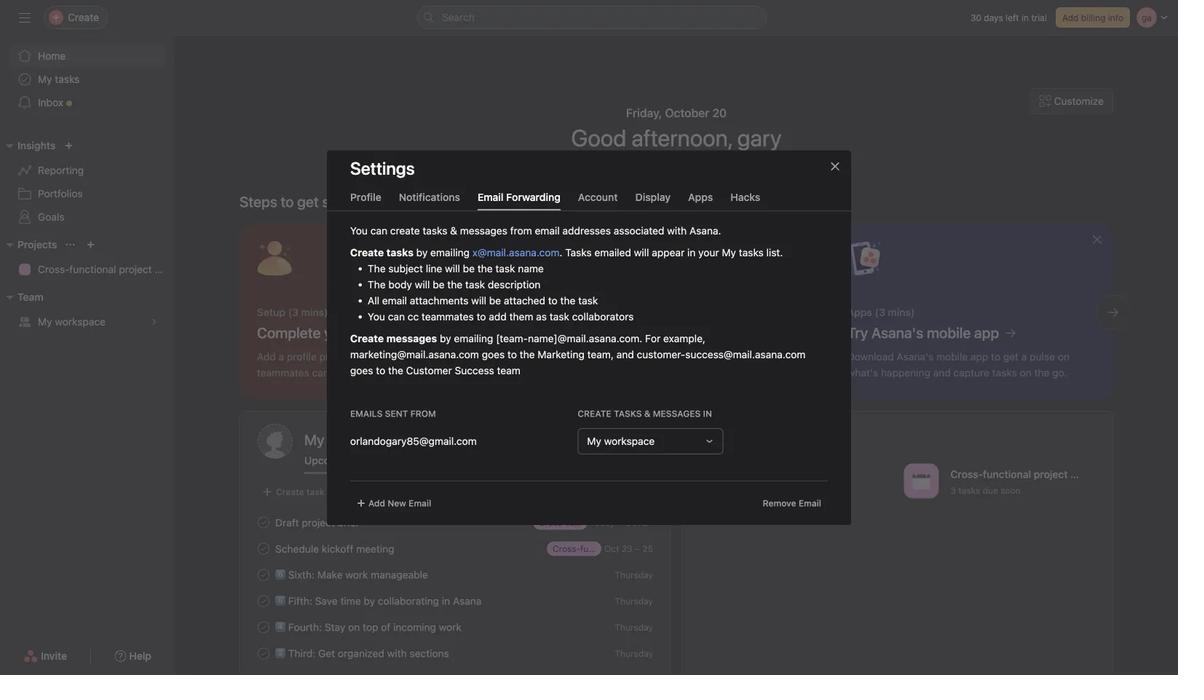 Task type: describe. For each thing, give the bounding box(es) containing it.
upcoming button
[[304, 454, 354, 474]]

of
[[381, 621, 391, 633]]

projects element
[[0, 232, 175, 284]]

create tasks by emailing x@mail.asana.com . tasks emailed will appear in your my tasks list. the subject line will be the task name the body will be the task description all email attachments will be attached to the task you can cc teammates to add them as task collaborators
[[350, 246, 783, 322]]

goals
[[38, 211, 65, 223]]

my workspace button
[[578, 428, 723, 454]]

30 days left in trial
[[971, 12, 1047, 23]]

asana.
[[690, 224, 721, 237]]

email inside button
[[409, 498, 431, 508]]

asana
[[453, 595, 482, 607]]

create project link
[[701, 459, 898, 505]]

1 horizontal spatial create
[[578, 408, 612, 419]]

inbox link
[[9, 91, 166, 114]]

add new email button
[[350, 493, 438, 513]]

sixth:
[[288, 569, 315, 581]]

hacks button
[[731, 191, 760, 210]]

list.
[[767, 246, 783, 258]]

4️⃣
[[275, 621, 285, 633]]

functional for cross-functional project plan
[[69, 263, 116, 275]]

0 vertical spatial work
[[345, 569, 368, 581]]

to down [team-
[[508, 348, 517, 360]]

emailed
[[595, 246, 631, 258]]

0 vertical spatial email
[[535, 224, 560, 237]]

will down associated
[[634, 246, 649, 258]]

profile
[[350, 191, 381, 203]]

add for add billing info
[[1062, 12, 1079, 23]]

add profile photo image
[[258, 424, 293, 459]]

emailing inside create tasks by emailing x@mail.asana.com . tasks emailed will appear in your my tasks list. the subject line will be the task name the body will be the task description all email attachments will be attached to the task you can cc teammates to add them as task collaborators
[[430, 246, 470, 258]]

2 horizontal spatial email
[[799, 498, 821, 508]]

save
[[315, 595, 338, 607]]

projects inside dropdown button
[[17, 239, 57, 251]]

by emailing [team-name]@mail.asana.com. for example, marketing@mail.asana.com goes to the marketing team, and customer-success@mail.asana.com goes to the customer success team
[[350, 332, 806, 376]]

hide sidebar image
[[19, 12, 31, 23]]

thursday for 5️⃣ fifth: save time by collaborating in asana
[[615, 596, 653, 606]]

task right the as
[[550, 310, 569, 322]]

global element
[[0, 36, 175, 123]]

x@mail.asana.com link
[[472, 246, 560, 258]]

completed image for draft
[[255, 514, 272, 531]]

you can create tasks & messages from email addresses associated with asana.
[[350, 224, 721, 237]]

completed checkbox for schedule
[[255, 540, 272, 557]]

friday,
[[626, 106, 662, 120]]

add new email
[[368, 498, 431, 508]]

for
[[645, 332, 661, 344]]

time
[[341, 595, 361, 607]]

4️⃣ fourth: stay on top of incoming work
[[275, 621, 462, 633]]

insights element
[[0, 133, 175, 232]]

body
[[388, 278, 412, 290]]

steps to get started
[[240, 193, 369, 210]]

thursday for 6️⃣ sixth: make work manageable
[[615, 570, 653, 580]]

get started
[[297, 193, 369, 210]]

thursday for 3️⃣ third: get organized with sections
[[615, 649, 653, 659]]

afternoon,
[[632, 124, 732, 151]]

thursday for 4️⃣ fourth: stay on top of incoming work
[[615, 622, 653, 632]]

can inside create tasks by emailing x@mail.asana.com . tasks emailed will appear in your my tasks list. the subject line will be the task name the body will be the task description all email attachments will be attached to the task you can cc teammates to add them as task collaborators
[[388, 310, 405, 322]]

search list box
[[417, 6, 767, 29]]

apps
[[688, 191, 713, 203]]

the up the collaborators
[[560, 294, 576, 306]]

5️⃣ fifth: save time by collaborating in asana
[[275, 595, 482, 607]]

on
[[348, 621, 360, 633]]

create for create task
[[276, 487, 304, 497]]

close image
[[829, 160, 841, 172]]

5️⃣
[[275, 595, 285, 607]]

email inside create tasks by emailing x@mail.asana.com . tasks emailed will appear in your my tasks list. the subject line will be the task name the body will be the task description all email attachments will be attached to the task you can cc teammates to add them as task collaborators
[[382, 294, 407, 306]]

home
[[38, 50, 66, 62]]

profile button
[[350, 191, 381, 210]]

emailing inside by emailing [team-name]@mail.asana.com. for example, marketing@mail.asana.com goes to the marketing team, and customer-success@mail.asana.com goes to the customer success team
[[454, 332, 493, 344]]

will down line at top left
[[415, 278, 430, 290]]

incoming
[[393, 621, 436, 633]]

beginner
[[609, 183, 657, 197]]

my inside my workspace link
[[38, 316, 52, 328]]

1 horizontal spatial –
[[635, 544, 640, 554]]

2 vertical spatial be
[[489, 294, 501, 306]]

task left the description
[[465, 278, 485, 290]]

my tasks link
[[304, 430, 653, 450]]

cross- for cross-functional project plan
[[38, 263, 69, 275]]

team
[[17, 291, 43, 303]]

attachments
[[410, 294, 469, 306]]

0 horizontal spatial create
[[390, 224, 420, 237]]

forwarding
[[506, 191, 561, 203]]

completed checkbox for 6️⃣
[[255, 566, 272, 584]]

create messages
[[350, 332, 437, 344]]

trial
[[1032, 12, 1047, 23]]

add billing info
[[1062, 12, 1124, 23]]

x@mail.asana.com
[[472, 246, 560, 258]]

my inside create tasks by emailing x@mail.asana.com . tasks emailed will appear in your my tasks list. the subject line will be the task name the body will be the task description all email attachments will be attached to the task you can cc teammates to add them as task collaborators
[[722, 246, 736, 258]]

0 vertical spatial from
[[510, 224, 532, 237]]

you inside create tasks by emailing x@mail.asana.com . tasks emailed will appear in your my tasks list. the subject line will be the task name the body will be the task description all email attachments will be attached to the task you can cc teammates to add them as task collaborators
[[368, 310, 385, 322]]

reporting
[[38, 164, 84, 176]]

in up "my workspace" dropdown button
[[703, 408, 712, 419]]

scroll card carousel right image
[[1108, 307, 1119, 318]]

line
[[426, 262, 442, 274]]

completed image for 4️⃣
[[255, 619, 272, 636]]

notifications
[[399, 191, 460, 203]]

teams element
[[0, 284, 175, 336]]

level
[[711, 184, 733, 196]]

team button
[[0, 288, 43, 306]]

plan for cross-functional project plan
[[155, 263, 175, 275]]

sent
[[385, 408, 408, 419]]

portfolios
[[38, 188, 83, 200]]

.
[[560, 246, 563, 258]]

1 horizontal spatial project
[[302, 517, 335, 529]]

example,
[[663, 332, 706, 344]]

my workspace link
[[9, 310, 166, 334]]

Completed checkbox
[[255, 619, 272, 636]]

oct 23 – 25
[[604, 544, 653, 554]]

team,
[[587, 348, 614, 360]]

notifications button
[[399, 191, 460, 210]]

my tasks link
[[9, 68, 166, 91]]

search button
[[417, 6, 767, 29]]

thursday button for 5️⃣ fifth: save time by collaborating in asana
[[615, 596, 653, 606]]

tasks
[[565, 246, 592, 258]]

name
[[518, 262, 544, 274]]

completed image for 5️⃣
[[255, 592, 272, 610]]

the up attachments
[[447, 278, 463, 290]]

to down create messages
[[376, 364, 385, 376]]

my inside my tasks link
[[38, 73, 52, 85]]

completed image for 6️⃣
[[255, 566, 272, 584]]

6️⃣
[[275, 569, 285, 581]]

team
[[497, 364, 521, 376]]

0 horizontal spatial be
[[433, 278, 445, 290]]

thursday button for 4️⃣ fourth: stay on top of incoming work
[[615, 622, 653, 632]]

completed image for schedule
[[255, 540, 272, 557]]

30
[[971, 12, 982, 23]]

1 vertical spatial projects
[[701, 430, 754, 447]]

0 vertical spatial &
[[450, 224, 457, 237]]

3️⃣ third: get organized with sections
[[275, 647, 449, 659]]

completed checkbox for 3️⃣
[[255, 645, 272, 662]]

them
[[509, 310, 533, 322]]

subject
[[388, 262, 423, 274]]

task up the description
[[496, 262, 515, 274]]

my tasks
[[304, 431, 363, 448]]

hacks
[[731, 191, 760, 203]]

fourth:
[[288, 621, 322, 633]]

completed checkbox for 5️⃣
[[255, 592, 272, 610]]

account button
[[578, 191, 618, 210]]



Task type: locate. For each thing, give the bounding box(es) containing it.
create inside create tasks by emailing x@mail.asana.com . tasks emailed will appear in your my tasks list. the subject line will be the task name the body will be the task description all email attachments will be attached to the task you can cc teammates to add them as task collaborators
[[350, 246, 384, 258]]

2 vertical spatial completed image
[[255, 566, 272, 584]]

with down of at bottom
[[387, 647, 407, 659]]

0 vertical spatial my workspace
[[38, 316, 106, 328]]

add left new
[[368, 498, 385, 508]]

cross- down projects dropdown button on the left top of the page
[[38, 263, 69, 275]]

you down the profile button
[[350, 224, 368, 237]]

email right new
[[409, 498, 431, 508]]

1 vertical spatial be
[[433, 278, 445, 290]]

in inside create tasks by emailing x@mail.asana.com . tasks emailed will appear in your my tasks list. the subject line will be the task name the body will be the task description all email attachments will be attached to the task you can cc teammates to add them as task collaborators
[[687, 246, 696, 258]]

remove email
[[763, 498, 821, 508]]

&
[[450, 224, 457, 237], [644, 408, 651, 419]]

the up all
[[368, 278, 386, 290]]

create task
[[276, 487, 324, 497]]

0 horizontal spatial project
[[119, 263, 152, 275]]

0 vertical spatial oct
[[625, 517, 640, 528]]

new
[[388, 498, 406, 508]]

1 vertical spatial email
[[382, 294, 407, 306]]

1 horizontal spatial work
[[439, 621, 462, 633]]

from right sent
[[411, 408, 436, 419]]

1 vertical spatial –
[[635, 544, 640, 554]]

project for cross-functional project plan 3 tasks due soon
[[1034, 468, 1068, 480]]

3 completed image from the top
[[255, 645, 272, 662]]

1 vertical spatial completed image
[[255, 619, 272, 636]]

0 vertical spatial plan
[[155, 263, 175, 275]]

create tasks & messages in
[[578, 408, 712, 419]]

tasks inside cross-functional project plan 3 tasks due soon
[[959, 485, 980, 495]]

left
[[1006, 12, 1019, 23]]

will
[[634, 246, 649, 258], [445, 262, 460, 274], [415, 278, 430, 290], [471, 294, 486, 306]]

0 horizontal spatial add
[[368, 498, 385, 508]]

meeting
[[356, 543, 394, 555]]

functional up soon
[[983, 468, 1031, 480]]

the left subject
[[368, 262, 386, 274]]

functional
[[69, 263, 116, 275], [983, 468, 1031, 480]]

my workspace
[[38, 316, 106, 328], [587, 435, 655, 447]]

0 horizontal spatial email
[[409, 498, 431, 508]]

0 horizontal spatial work
[[345, 569, 368, 581]]

tasks left list.
[[739, 246, 764, 258]]

work right make
[[345, 569, 368, 581]]

plan inside cross-functional project plan 3 tasks due soon
[[1071, 468, 1091, 480]]

invite button
[[14, 643, 77, 669]]

4 completed checkbox from the top
[[255, 592, 272, 610]]

2 horizontal spatial be
[[489, 294, 501, 306]]

0 horizontal spatial –
[[618, 517, 623, 528]]

email
[[535, 224, 560, 237], [382, 294, 407, 306]]

2 thursday from the top
[[615, 596, 653, 606]]

emailing up line at top left
[[430, 246, 470, 258]]

steps
[[240, 193, 277, 210]]

customer
[[406, 364, 452, 376]]

add left billing
[[1062, 12, 1079, 23]]

1 vertical spatial can
[[388, 310, 405, 322]]

2 completed image from the top
[[255, 619, 272, 636]]

0 vertical spatial messages
[[460, 224, 508, 237]]

0 horizontal spatial cross-
[[38, 263, 69, 275]]

1 horizontal spatial messages
[[460, 224, 508, 237]]

0 horizontal spatial projects
[[17, 239, 57, 251]]

appear
[[652, 246, 685, 258]]

1 vertical spatial with
[[387, 647, 407, 659]]

1 vertical spatial emailing
[[454, 332, 493, 344]]

email down body
[[382, 294, 407, 306]]

sections
[[410, 647, 449, 659]]

add for add new email
[[368, 498, 385, 508]]

1 vertical spatial you
[[368, 310, 385, 322]]

the
[[478, 262, 493, 274], [447, 278, 463, 290], [560, 294, 576, 306], [520, 348, 535, 360], [388, 364, 403, 376]]

search
[[442, 11, 475, 23]]

messages up marketing@mail.asana.com
[[386, 332, 437, 344]]

account
[[578, 191, 618, 203]]

be up add
[[489, 294, 501, 306]]

my up inbox
[[38, 73, 52, 85]]

create for create messages
[[350, 332, 384, 344]]

project inside cross-functional project plan 3 tasks due soon
[[1034, 468, 1068, 480]]

completed checkbox left 6️⃣
[[255, 566, 272, 584]]

completed image left draft
[[255, 514, 272, 531]]

my inside "my workspace" dropdown button
[[587, 435, 601, 447]]

the
[[368, 262, 386, 274], [368, 278, 386, 290]]

in left your
[[687, 246, 696, 258]]

3 thursday button from the top
[[615, 622, 653, 632]]

0 vertical spatial workspace
[[55, 316, 106, 328]]

completed checkbox left the 5️⃣
[[255, 592, 272, 610]]

email right remove
[[799, 498, 821, 508]]

0 vertical spatial you
[[350, 224, 368, 237]]

soon
[[1001, 485, 1021, 495]]

cross- inside cross-functional project plan 3 tasks due soon
[[951, 468, 983, 480]]

to left add
[[477, 310, 486, 322]]

functional inside cross-functional project plan 3 tasks due soon
[[983, 468, 1031, 480]]

1 vertical spatial &
[[644, 408, 651, 419]]

completed image left '4️⃣'
[[255, 619, 272, 636]]

top
[[363, 621, 378, 633]]

to
[[699, 184, 708, 196], [281, 193, 294, 210], [548, 294, 558, 306], [477, 310, 486, 322], [508, 348, 517, 360], [376, 364, 385, 376]]

my down create tasks & messages in
[[587, 435, 601, 447]]

customize button
[[1030, 88, 1114, 114]]

emails
[[350, 408, 383, 419]]

be right line at top left
[[463, 262, 475, 274]]

cross-functional project plan
[[38, 263, 175, 275]]

plan
[[155, 263, 175, 275], [1071, 468, 1091, 480]]

1 vertical spatial work
[[439, 621, 462, 633]]

by down 'teammates' at the left of the page
[[440, 332, 451, 344]]

4
[[663, 184, 669, 196]]

0 vertical spatial with
[[667, 224, 687, 237]]

create for create tasks by emailing x@mail.asana.com . tasks emailed will appear in your my tasks list. the subject line will be the task name the body will be the task description all email attachments will be attached to the task you can cc teammates to add them as task collaborators
[[350, 246, 384, 258]]

and
[[617, 348, 634, 360]]

to right steps
[[281, 193, 294, 210]]

the down marketing@mail.asana.com
[[388, 364, 403, 376]]

tasks right 3
[[959, 485, 980, 495]]

1 horizontal spatial be
[[463, 262, 475, 274]]

completed image
[[255, 592, 272, 610], [255, 619, 272, 636], [255, 645, 272, 662]]

1 vertical spatial create
[[578, 408, 612, 419]]

0 horizontal spatial plan
[[155, 263, 175, 275]]

today – oct 24
[[590, 517, 653, 528]]

1 horizontal spatial email
[[535, 224, 560, 237]]

1 horizontal spatial goes
[[482, 348, 505, 360]]

0 vertical spatial projects
[[17, 239, 57, 251]]

friday, october 20 good afternoon, gary
[[571, 106, 782, 151]]

will right line at top left
[[445, 262, 460, 274]]

my workspace inside dropdown button
[[587, 435, 655, 447]]

projects
[[17, 239, 57, 251], [701, 430, 754, 447]]

1 vertical spatial plan
[[1071, 468, 1091, 480]]

24
[[642, 517, 653, 528]]

thursday button for 6️⃣ sixth: make work manageable
[[615, 570, 653, 580]]

all
[[368, 294, 379, 306]]

home link
[[9, 44, 166, 68]]

with
[[667, 224, 687, 237], [387, 647, 407, 659]]

to right "attached"
[[548, 294, 558, 306]]

schedule
[[275, 543, 319, 555]]

3 completed checkbox from the top
[[255, 566, 272, 584]]

1 horizontal spatial from
[[510, 224, 532, 237]]

the down [team-
[[520, 348, 535, 360]]

completed checkbox for draft
[[255, 514, 272, 531]]

25
[[643, 544, 653, 554]]

will up 'teammates' at the left of the page
[[471, 294, 486, 306]]

1 horizontal spatial plan
[[1071, 468, 1091, 480]]

the up the description
[[478, 262, 493, 274]]

1 the from the top
[[368, 262, 386, 274]]

0 horizontal spatial goes
[[350, 364, 373, 376]]

5 completed checkbox from the top
[[255, 645, 272, 662]]

& up "my workspace" dropdown button
[[644, 408, 651, 419]]

create up all
[[350, 246, 384, 258]]

functional up "teams" element
[[69, 263, 116, 275]]

my workspace inside "teams" element
[[38, 316, 106, 328]]

completed checkbox left draft
[[255, 514, 272, 531]]

0 vertical spatial goes
[[482, 348, 505, 360]]

0 vertical spatial create
[[350, 246, 384, 258]]

1 vertical spatial create
[[350, 332, 384, 344]]

0 horizontal spatial by
[[364, 595, 375, 607]]

2 completed image from the top
[[255, 540, 272, 557]]

2 horizontal spatial project
[[1034, 468, 1068, 480]]

0 horizontal spatial functional
[[69, 263, 116, 275]]

cross-
[[38, 263, 69, 275], [951, 468, 983, 480]]

my right your
[[722, 246, 736, 258]]

1 vertical spatial from
[[411, 408, 436, 419]]

3 completed image from the top
[[255, 566, 272, 584]]

you down all
[[368, 310, 385, 322]]

project inside "link"
[[119, 263, 152, 275]]

create down all
[[350, 332, 384, 344]]

0 horizontal spatial from
[[411, 408, 436, 419]]

completed image for 3️⃣
[[255, 645, 272, 662]]

completed image left "3️⃣"
[[255, 645, 272, 662]]

completed image left "schedule"
[[255, 540, 272, 557]]

create inside "create task" button
[[276, 487, 304, 497]]

1 completed checkbox from the top
[[255, 514, 272, 531]]

october
[[665, 106, 710, 120]]

4 thursday from the top
[[615, 649, 653, 659]]

task inside button
[[306, 487, 324, 497]]

1 horizontal spatial &
[[644, 408, 651, 419]]

calendar image
[[913, 472, 930, 490]]

in right left
[[1022, 12, 1029, 23]]

draft project brief
[[275, 517, 359, 529]]

0 vertical spatial –
[[618, 517, 623, 528]]

– left 25
[[635, 544, 640, 554]]

3 thursday from the top
[[615, 622, 653, 632]]

workspace down cross-functional project plan "link"
[[55, 316, 106, 328]]

tasks inside global element
[[55, 73, 80, 85]]

remove
[[763, 498, 796, 508]]

0 horizontal spatial &
[[450, 224, 457, 237]]

by right time
[[364, 595, 375, 607]]

1 horizontal spatial oct
[[625, 517, 640, 528]]

Completed checkbox
[[255, 514, 272, 531], [255, 540, 272, 557], [255, 566, 272, 584], [255, 592, 272, 610], [255, 645, 272, 662]]

settings
[[350, 157, 415, 178]]

by inside by emailing [team-name]@mail.asana.com. for example, marketing@mail.asana.com goes to the marketing team, and customer-success@mail.asana.com goes to the customer success team
[[440, 332, 451, 344]]

0 horizontal spatial oct
[[604, 544, 619, 554]]

tasks down notifications button
[[423, 224, 447, 237]]

1 vertical spatial messages
[[386, 332, 437, 344]]

1 vertical spatial cross-
[[951, 468, 983, 480]]

create up subject
[[390, 224, 420, 237]]

due
[[983, 485, 998, 495]]

cross- up 3
[[951, 468, 983, 480]]

in left asana
[[442, 595, 450, 607]]

0 vertical spatial emailing
[[430, 246, 470, 258]]

thursday button
[[615, 570, 653, 580], [615, 596, 653, 606], [615, 622, 653, 632], [615, 649, 653, 659]]

1 vertical spatial functional
[[983, 468, 1031, 480]]

create up draft
[[276, 487, 304, 497]]

0 vertical spatial completed image
[[255, 514, 272, 531]]

functional for cross-functional project plan 3 tasks due soon
[[983, 468, 1031, 480]]

1 horizontal spatial add
[[1062, 12, 1079, 23]]

get
[[318, 647, 335, 659]]

goals link
[[9, 205, 166, 229]]

2 vertical spatial completed image
[[255, 645, 272, 662]]

0 horizontal spatial my workspace
[[38, 316, 106, 328]]

my down the team
[[38, 316, 52, 328]]

0 vertical spatial add
[[1062, 12, 1079, 23]]

associated
[[614, 224, 664, 237]]

functional inside "link"
[[69, 263, 116, 275]]

can left the cc
[[388, 310, 405, 322]]

messages up x@mail.asana.com link at the top
[[460, 224, 508, 237]]

20
[[713, 106, 727, 120]]

tasks up "my workspace" dropdown button
[[614, 408, 642, 419]]

0 vertical spatial the
[[368, 262, 386, 274]]

1 vertical spatial goes
[[350, 364, 373, 376]]

more
[[672, 184, 696, 196]]

workspace inside my workspace link
[[55, 316, 106, 328]]

1 horizontal spatial workspace
[[604, 435, 655, 447]]

1 horizontal spatial projects
[[701, 430, 754, 447]]

0 horizontal spatial workspace
[[55, 316, 106, 328]]

completed image left 6️⃣
[[255, 566, 272, 584]]

up
[[735, 184, 747, 196]]

2 horizontal spatial messages
[[653, 408, 701, 419]]

1 horizontal spatial with
[[667, 224, 687, 237]]

organized
[[338, 647, 384, 659]]

– right today
[[618, 517, 623, 528]]

add inside add new email button
[[368, 498, 385, 508]]

work
[[345, 569, 368, 581], [439, 621, 462, 633]]

fifth:
[[288, 595, 312, 607]]

display
[[635, 191, 671, 203]]

goes up "emails"
[[350, 364, 373, 376]]

name]@mail.asana.com.
[[528, 332, 643, 344]]

6️⃣ sixth: make work manageable
[[275, 569, 428, 581]]

with up appear
[[667, 224, 687, 237]]

plan for cross-functional project plan 3 tasks due soon
[[1071, 468, 1091, 480]]

tasks
[[55, 73, 80, 85], [423, 224, 447, 237], [386, 246, 414, 258], [739, 246, 764, 258], [614, 408, 642, 419], [959, 485, 980, 495]]

email
[[478, 191, 504, 203], [409, 498, 431, 508], [799, 498, 821, 508]]

oct left 24
[[625, 517, 640, 528]]

1 vertical spatial workspace
[[604, 435, 655, 447]]

thursday button for 3️⃣ third: get organized with sections
[[615, 649, 653, 659]]

oct left 23 on the right of page
[[604, 544, 619, 554]]

email up .
[[535, 224, 560, 237]]

2 vertical spatial project
[[302, 517, 335, 529]]

completed image left the 5️⃣
[[255, 592, 272, 610]]

1 vertical spatial add
[[368, 498, 385, 508]]

plan inside "link"
[[155, 263, 175, 275]]

task up the collaborators
[[578, 294, 598, 306]]

completed image
[[255, 514, 272, 531], [255, 540, 272, 557], [255, 566, 272, 584]]

my workspace down create tasks & messages in
[[587, 435, 655, 447]]

2 horizontal spatial by
[[440, 332, 451, 344]]

completed checkbox left "schedule"
[[255, 540, 272, 557]]

[team-
[[496, 332, 528, 344]]

schedule kickoff meeting
[[275, 543, 394, 555]]

0 horizontal spatial with
[[387, 647, 407, 659]]

1 completed image from the top
[[255, 592, 272, 610]]

add inside add billing info button
[[1062, 12, 1079, 23]]

1 horizontal spatial functional
[[983, 468, 1031, 480]]

to inside beginner 4 more to level up
[[699, 184, 708, 196]]

my workspace down the team
[[38, 316, 106, 328]]

1 vertical spatial project
[[1034, 468, 1068, 480]]

you
[[350, 224, 368, 237], [368, 310, 385, 322]]

email left forwarding
[[478, 191, 504, 203]]

1 thursday button from the top
[[615, 570, 653, 580]]

customer-
[[637, 348, 685, 360]]

0 horizontal spatial messages
[[386, 332, 437, 344]]

good
[[571, 124, 627, 151]]

2 the from the top
[[368, 278, 386, 290]]

be up attachments
[[433, 278, 445, 290]]

1 thursday from the top
[[615, 570, 653, 580]]

1 horizontal spatial cross-
[[951, 468, 983, 480]]

work down asana
[[439, 621, 462, 633]]

tasks up subject
[[386, 246, 414, 258]]

1 vertical spatial by
[[440, 332, 451, 344]]

teammates
[[422, 310, 474, 322]]

create task button
[[258, 482, 328, 502]]

2 vertical spatial by
[[364, 595, 375, 607]]

0 vertical spatial functional
[[69, 263, 116, 275]]

create down team,
[[578, 408, 612, 419]]

project for cross-functional project plan
[[119, 263, 152, 275]]

can down the profile button
[[371, 224, 387, 237]]

messages up "my workspace" dropdown button
[[653, 408, 701, 419]]

as
[[536, 310, 547, 322]]

23
[[622, 544, 633, 554]]

cross- for cross-functional project plan 3 tasks due soon
[[951, 468, 983, 480]]

4 thursday button from the top
[[615, 649, 653, 659]]

completed checkbox left "3️⃣"
[[255, 645, 272, 662]]

workspace inside "my workspace" dropdown button
[[604, 435, 655, 447]]

2 thursday button from the top
[[615, 596, 653, 606]]

1 completed image from the top
[[255, 514, 272, 531]]

& down notifications button
[[450, 224, 457, 237]]

0 vertical spatial by
[[416, 246, 428, 258]]

by up line at top left
[[416, 246, 428, 258]]

1 vertical spatial oct
[[604, 544, 619, 554]]

cc
[[408, 310, 419, 322]]

0 vertical spatial can
[[371, 224, 387, 237]]

create project
[[753, 475, 822, 487]]

0 vertical spatial be
[[463, 262, 475, 274]]

cross- inside "link"
[[38, 263, 69, 275]]

display button
[[635, 191, 671, 210]]

from up x@mail.asana.com
[[510, 224, 532, 237]]

workspace down create tasks & messages in
[[604, 435, 655, 447]]

2 vertical spatial messages
[[653, 408, 701, 419]]

add billing info button
[[1056, 7, 1130, 28]]

2 completed checkbox from the top
[[255, 540, 272, 557]]

0 horizontal spatial email
[[382, 294, 407, 306]]

success@mail.asana.com
[[685, 348, 806, 360]]

to left level
[[699, 184, 708, 196]]

1 horizontal spatial email
[[478, 191, 504, 203]]

by inside create tasks by emailing x@mail.asana.com . tasks emailed will appear in your my tasks list. the subject line will be the task name the body will be the task description all email attachments will be attached to the task you can cc teammates to add them as task collaborators
[[416, 246, 428, 258]]

0 vertical spatial completed image
[[255, 592, 272, 610]]

goes up team
[[482, 348, 505, 360]]

1 vertical spatial my workspace
[[587, 435, 655, 447]]

tasks down home
[[55, 73, 80, 85]]

in
[[1022, 12, 1029, 23], [687, 246, 696, 258], [703, 408, 712, 419], [442, 595, 450, 607]]

projects button
[[0, 236, 57, 253]]

marketing@mail.asana.com
[[350, 348, 479, 360]]

task up draft project brief
[[306, 487, 324, 497]]

1 vertical spatial completed image
[[255, 540, 272, 557]]

emailing up success
[[454, 332, 493, 344]]



Task type: vqa. For each thing, say whether or not it's contained in the screenshot.
first thursday button from the top of the page
yes



